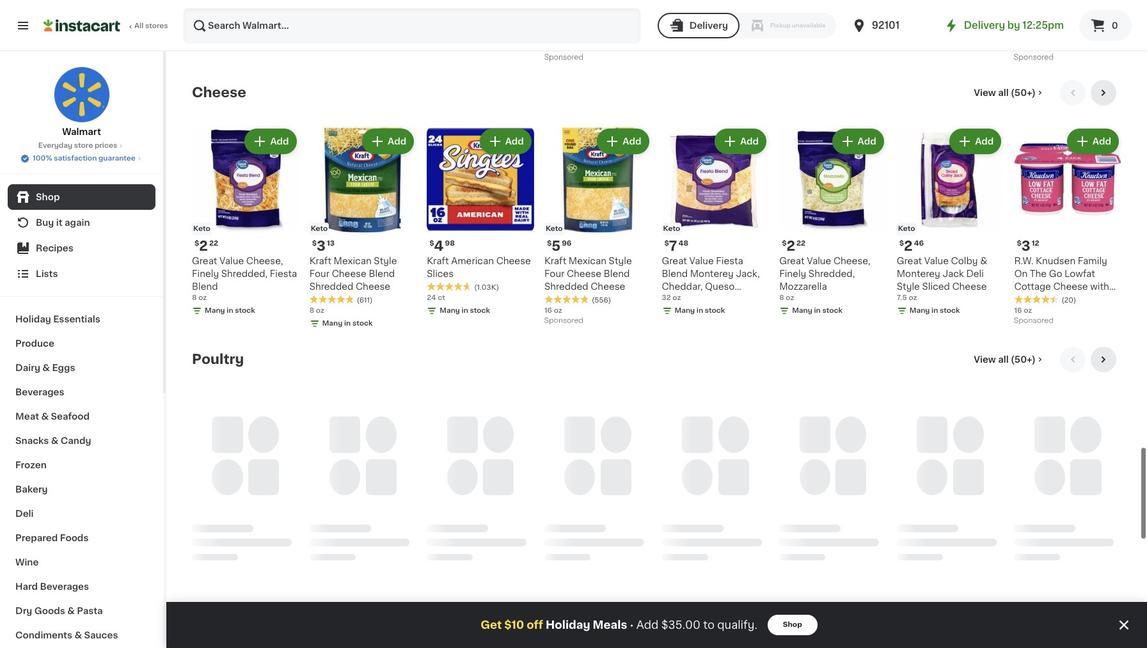 Task type: describe. For each thing, give the bounding box(es) containing it.
12:25pm
[[1023, 20, 1065, 30]]

beverages link
[[8, 380, 156, 405]]

4 x 2 oz
[[192, 28, 219, 35]]

product group containing ★★★★★
[[1015, 0, 1122, 64]]

(5.52k)
[[239, 18, 266, 25]]

finely for 8
[[780, 269, 807, 278]]

kraft mexican style four cheese blend shredded cheese for 5
[[545, 256, 632, 291]]

product group containing 5
[[545, 125, 652, 327]]

view all (50+) button for poultry
[[969, 347, 1051, 372]]

add button for kraft american cheese slices
[[481, 129, 531, 152]]

$ inside $ 3 12
[[1017, 240, 1022, 247]]

knudsen
[[1037, 256, 1076, 265]]

bakery link
[[8, 478, 156, 502]]

0 horizontal spatial ct
[[438, 294, 446, 301]]

view all (50+) for cheese
[[974, 88, 1036, 97]]

view all (50+) for poultry
[[974, 355, 1036, 364]]

x
[[199, 28, 203, 35]]

$ 3 13
[[312, 239, 335, 252]]

cheese inside r.w. knudsen family on the go lowfat cottage cheese with 2% milkfat
[[1054, 282, 1089, 291]]

milkfat
[[1031, 295, 1061, 304]]

view for cheese
[[974, 88, 997, 97]]

mexican for 3
[[334, 256, 372, 265]]

(50+) for cheese
[[1012, 88, 1036, 97]]

holiday inside get $10 off holiday meals • add $35.00 to qualify.
[[546, 620, 591, 631]]

american
[[451, 256, 494, 265]]

oz inside "great value cheese, finely shredded, mozzarella 8 oz"
[[786, 294, 795, 301]]

go
[[1050, 269, 1063, 278]]

wine
[[15, 558, 39, 567]]

add for kraft american cheese slices
[[506, 136, 524, 145]]

r.w. knudsen family on the go lowfat cottage cheese with 2% milkfat
[[1015, 256, 1110, 304]]

& for candy
[[51, 437, 59, 446]]

style for 5
[[609, 256, 632, 265]]

100% satisfaction guarantee button
[[20, 151, 143, 164]]

produce
[[15, 339, 54, 348]]

shredded, for fiesta
[[221, 269, 268, 278]]

0 vertical spatial beverages
[[15, 388, 64, 397]]

kraft for 4
[[427, 256, 449, 265]]

great for great value cheese, finely shredded, fiesta blend 8 oz
[[192, 256, 217, 265]]

cheese, for fiesta
[[246, 256, 283, 265]]

mexican for 5
[[569, 256, 607, 265]]

walmart logo image
[[53, 67, 110, 123]]

22 for great value cheese, finely shredded, mozzarella
[[797, 240, 806, 247]]

with
[[1091, 282, 1110, 291]]

7
[[670, 239, 678, 252]]

add for great value cheese, finely shredded, fiesta blend
[[270, 136, 289, 145]]

kraft mexican style four cheese blend shredded cheese for 3
[[310, 256, 397, 291]]

get
[[481, 620, 502, 631]]

prepared
[[15, 534, 58, 543]]

walmart
[[62, 127, 101, 136]]

monterey for queso
[[691, 269, 734, 278]]

1 vertical spatial beverages
[[40, 583, 89, 592]]

value for jack,
[[690, 256, 714, 265]]

qualify.
[[718, 620, 758, 631]]

24
[[427, 294, 436, 301]]

2 horizontal spatial ct
[[1025, 28, 1032, 35]]

colby
[[952, 256, 979, 265]]

$ 7 48
[[665, 239, 689, 252]]

32 oz
[[662, 294, 681, 301]]

product group containing 4
[[427, 125, 534, 318]]

four for 3
[[310, 269, 330, 278]]

keto for $ 5 96
[[546, 225, 563, 232]]

pasta
[[77, 607, 103, 616]]

view for poultry
[[974, 355, 997, 364]]

prepared foods
[[15, 534, 89, 543]]

by
[[1008, 20, 1021, 30]]

22 for great value cheese, finely shredded, fiesta blend
[[209, 240, 218, 247]]

1 horizontal spatial ct
[[789, 28, 797, 35]]

product group containing many in stock
[[545, 0, 652, 64]]

walmart link
[[53, 67, 110, 138]]

2 (104) from the left
[[1062, 18, 1080, 25]]

$ 3 12
[[1017, 239, 1040, 252]]

all stores
[[134, 22, 168, 29]]

$ inside $ 2 46
[[900, 240, 905, 247]]

delivery by 12:25pm
[[965, 20, 1065, 30]]

great value cheese, finely shredded, mozzarella 8 oz
[[780, 256, 871, 301]]

cheese inside kraft american cheese slices
[[497, 256, 531, 265]]

$ inside $ 7 48
[[665, 240, 670, 247]]

snacks & candy link
[[8, 429, 156, 453]]

frozen
[[15, 461, 47, 470]]

4 add button from the left
[[599, 129, 648, 152]]

dry goods & pasta link
[[8, 599, 156, 624]]

add for great value cheese, finely shredded, mozzarella
[[858, 136, 877, 145]]

1 vertical spatial deli
[[15, 510, 34, 519]]

essentials
[[53, 315, 100, 324]]

1 many in stock button from the left
[[310, 0, 417, 52]]

get $10 off holiday meals • add $35.00 to qualify.
[[481, 620, 758, 631]]

1 horizontal spatial 8
[[310, 307, 314, 314]]

condiments & sauces
[[15, 631, 118, 640]]

$ 2 46
[[900, 239, 924, 252]]

98
[[445, 240, 455, 247]]

add inside get $10 off holiday meals • add $35.00 to qualify.
[[637, 620, 659, 631]]

7.5
[[897, 294, 908, 301]]

fiesta inside great value fiesta blend monterey jack, cheddar, queso quesadilla and asadero finely shredded cheese
[[717, 256, 744, 265]]

lists link
[[8, 261, 156, 287]]

guarantee
[[99, 155, 136, 162]]

dry
[[15, 607, 32, 616]]

(50+) for poultry
[[1012, 355, 1036, 364]]

shop inside button
[[783, 622, 803, 629]]

hard
[[15, 583, 38, 592]]

8 inside "great value cheese, finely shredded, mozzarella 8 oz"
[[780, 294, 785, 301]]

view all (50+) button for cheese
[[969, 79, 1051, 105]]

holiday essentials link
[[8, 307, 156, 332]]

blend inside great value cheese, finely shredded, fiesta blend 8 oz
[[192, 282, 218, 291]]

store
[[74, 142, 93, 149]]

96
[[562, 240, 572, 247]]

8 oz
[[310, 307, 325, 314]]

1 $ from the left
[[195, 240, 199, 247]]

& for eggs
[[42, 364, 50, 373]]

24 ct
[[427, 294, 446, 301]]

fiesta inside great value cheese, finely shredded, fiesta blend 8 oz
[[270, 269, 297, 278]]

jack,
[[736, 269, 760, 278]]

great for great value cheese, finely shredded, mozzarella 8 oz
[[780, 256, 805, 265]]

2%
[[1015, 295, 1029, 304]]

Search field
[[184, 9, 640, 42]]

2 for great value cheese, finely shredded, fiesta blend
[[199, 239, 208, 252]]

all stores link
[[44, 8, 169, 44]]

5
[[552, 239, 561, 252]]

condiments & sauces link
[[8, 624, 156, 648]]

shop link
[[8, 184, 156, 210]]

100% satisfaction guarantee
[[33, 155, 136, 162]]

queso
[[705, 282, 735, 291]]

delivery button
[[658, 13, 740, 38]]

delivery for delivery
[[690, 21, 728, 30]]

great value colby & monterey jack deli style sliced cheese 7.5 oz
[[897, 256, 988, 301]]

great value cheese, finely shredded, fiesta blend 8 oz
[[192, 256, 297, 301]]

$10
[[505, 620, 524, 631]]

deli link
[[8, 502, 156, 526]]

treatment tracker modal dialog
[[166, 602, 1148, 649]]

four for 5
[[545, 269, 565, 278]]

2 many in stock button from the left
[[545, 0, 652, 52]]

cottage
[[1015, 282, 1052, 291]]

add button for great value colby & monterey jack deli style sliced cheese
[[951, 129, 1001, 152]]

seafood
[[51, 412, 90, 421]]

add button for great value fiesta blend monterey jack, cheddar, queso quesadilla and asadero finely shredded cheese
[[716, 129, 766, 152]]

13
[[327, 240, 335, 247]]

keto for $ 3 13
[[311, 225, 328, 232]]

hard beverages link
[[8, 575, 156, 599]]

everyday
[[38, 142, 72, 149]]

instacart logo image
[[44, 18, 120, 33]]

dairy
[[15, 364, 40, 373]]

100%
[[33, 155, 52, 162]]

3 for r.w.
[[1022, 239, 1031, 252]]

the
[[1031, 269, 1047, 278]]

jack
[[943, 269, 965, 278]]

add button for great value cheese, finely shredded, mozzarella
[[834, 129, 883, 152]]

bakery
[[15, 485, 48, 494]]

2 18 from the left
[[1015, 28, 1023, 35]]

delivery for delivery by 12:25pm
[[965, 20, 1006, 30]]

add for great value colby & monterey jack deli style sliced cheese
[[976, 136, 994, 145]]

16 oz for 3
[[1015, 307, 1033, 314]]



Task type: vqa. For each thing, say whether or not it's contained in the screenshot.
second (50+) from the top
yes



Task type: locate. For each thing, give the bounding box(es) containing it.
kraft mexican style four cheese blend shredded cheese up (611)
[[310, 256, 397, 291]]

18 ct
[[780, 28, 797, 35], [1015, 28, 1032, 35]]

monterey inside great value colby & monterey jack deli style sliced cheese 7.5 oz
[[897, 269, 941, 278]]

2 kraft mexican style four cheese blend shredded cheese from the left
[[545, 256, 632, 291]]

0 horizontal spatial 4
[[192, 28, 197, 35]]

1 vertical spatial holiday
[[546, 620, 591, 631]]

add for kraft mexican style four cheese blend shredded cheese
[[388, 136, 407, 145]]

0 horizontal spatial 8
[[192, 294, 197, 301]]

shredded, for mozzarella
[[809, 269, 855, 278]]

16 for 5
[[545, 307, 553, 314]]

value inside great value cheese, finely shredded, fiesta blend 8 oz
[[220, 256, 244, 265]]

1 cheese, from the left
[[246, 256, 283, 265]]

0 horizontal spatial shredded,
[[221, 269, 268, 278]]

2 add button from the left
[[364, 129, 413, 152]]

frozen link
[[8, 453, 156, 478]]

slices
[[427, 269, 454, 278]]

holiday inside holiday essentials link
[[15, 315, 51, 324]]

holiday up produce
[[15, 315, 51, 324]]

all for cheese
[[999, 88, 1009, 97]]

beverages up the dry goods & pasta
[[40, 583, 89, 592]]

0 vertical spatial deli
[[967, 269, 985, 278]]

monterey up queso
[[691, 269, 734, 278]]

$ 2 22 for great value cheese, finely shredded, mozzarella
[[782, 239, 806, 252]]

92101 button
[[852, 8, 929, 44]]

1 horizontal spatial 16 oz
[[1015, 307, 1033, 314]]

monterey inside great value fiesta blend monterey jack, cheddar, queso quesadilla and asadero finely shredded cheese
[[691, 269, 734, 278]]

shredded down $ 5 96
[[545, 282, 589, 291]]

0 horizontal spatial four
[[310, 269, 330, 278]]

value inside "great value cheese, finely shredded, mozzarella 8 oz"
[[807, 256, 832, 265]]

2 mexican from the left
[[569, 256, 607, 265]]

(104)
[[827, 18, 845, 25], [1062, 18, 1080, 25]]

1 monterey from the left
[[691, 269, 734, 278]]

7 $ from the left
[[900, 240, 905, 247]]

great for great value colby & monterey jack deli style sliced cheese 7.5 oz
[[897, 256, 923, 265]]

1 horizontal spatial kraft
[[427, 256, 449, 265]]

1 horizontal spatial mexican
[[569, 256, 607, 265]]

many in stock button
[[310, 0, 417, 52], [545, 0, 652, 52]]

deli down bakery
[[15, 510, 34, 519]]

0 horizontal spatial cheese,
[[246, 256, 283, 265]]

kraft for 5
[[545, 256, 567, 265]]

$ 2 22 up mozzarella
[[782, 239, 806, 252]]

2 $ from the left
[[312, 240, 317, 247]]

buy it again link
[[8, 210, 156, 236]]

kraft mexican style four cheese blend shredded cheese
[[310, 256, 397, 291], [545, 256, 632, 291]]

four inside product group
[[545, 269, 565, 278]]

eggs
[[52, 364, 75, 373]]

& for seafood
[[41, 412, 49, 421]]

0 horizontal spatial $ 2 22
[[195, 239, 218, 252]]

2 up mozzarella
[[787, 239, 796, 252]]

all
[[134, 22, 144, 29]]

shredded down asadero
[[662, 320, 706, 329]]

meat & seafood
[[15, 412, 90, 421]]

0 horizontal spatial 18 ct
[[780, 28, 797, 35]]

0 horizontal spatial 16 oz
[[545, 307, 563, 314]]

1 horizontal spatial deli
[[967, 269, 985, 278]]

& right colby
[[981, 256, 988, 265]]

poultry
[[192, 352, 244, 366]]

stock
[[235, 41, 255, 48], [353, 41, 373, 48], [588, 41, 608, 48], [823, 41, 843, 48], [940, 41, 961, 48], [235, 307, 255, 314], [470, 307, 490, 314], [705, 307, 726, 314], [823, 307, 843, 314], [940, 307, 961, 314], [353, 320, 373, 327]]

cheese, for mozzarella
[[834, 256, 871, 265]]

2 right 'x'
[[205, 28, 209, 35]]

$ inside $ 4 98
[[430, 240, 434, 247]]

product group containing 7
[[662, 125, 770, 329]]

0 vertical spatial view all (50+)
[[974, 88, 1036, 97]]

finely inside great value cheese, finely shredded, fiesta blend 8 oz
[[192, 269, 219, 278]]

view
[[974, 88, 997, 97], [974, 355, 997, 364]]

1 vertical spatial item carousel region
[[192, 347, 1122, 592]]

shredded for 3
[[310, 282, 354, 291]]

3 left the 13
[[317, 239, 326, 252]]

item carousel region containing poultry
[[192, 347, 1122, 592]]

monterey
[[691, 269, 734, 278], [897, 269, 941, 278]]

18
[[780, 28, 788, 35], [1015, 28, 1023, 35]]

monterey up sliced
[[897, 269, 941, 278]]

$ left 46
[[900, 240, 905, 247]]

2 shredded, from the left
[[809, 269, 855, 278]]

1 horizontal spatial finely
[[702, 308, 729, 316]]

$ inside $ 5 96
[[547, 240, 552, 247]]

cheese, inside great value cheese, finely shredded, fiesta blend 8 oz
[[246, 256, 283, 265]]

5 $ from the left
[[665, 240, 670, 247]]

great inside great value colby & monterey jack deli style sliced cheese 7.5 oz
[[897, 256, 923, 265]]

dry goods & pasta
[[15, 607, 103, 616]]

2 four from the left
[[545, 269, 565, 278]]

1 horizontal spatial four
[[545, 269, 565, 278]]

1 vertical spatial view all (50+)
[[974, 355, 1036, 364]]

16 oz for 5
[[545, 307, 563, 314]]

1 (50+) from the top
[[1012, 88, 1036, 97]]

keto for $ 2 22
[[193, 225, 210, 232]]

(20)
[[1062, 297, 1077, 304]]

cheddar,
[[662, 282, 703, 291]]

value for mozzarella
[[807, 256, 832, 265]]

1 keto from the left
[[193, 225, 210, 232]]

1 horizontal spatial 18
[[1015, 28, 1023, 35]]

cheese inside great value fiesta blend monterey jack, cheddar, queso quesadilla and asadero finely shredded cheese
[[709, 320, 743, 329]]

value inside great value fiesta blend monterey jack, cheddar, queso quesadilla and asadero finely shredded cheese
[[690, 256, 714, 265]]

8 add button from the left
[[1069, 129, 1118, 152]]

1 vertical spatial view
[[974, 355, 997, 364]]

1 four from the left
[[310, 269, 330, 278]]

$ left 96
[[547, 240, 552, 247]]

1 vertical spatial shop
[[783, 622, 803, 629]]

oz inside great value colby & monterey jack deli style sliced cheese 7.5 oz
[[909, 294, 918, 301]]

1 16 from the left
[[545, 307, 553, 314]]

3 value from the left
[[807, 256, 832, 265]]

holiday right off
[[546, 620, 591, 631]]

view all (50+)
[[974, 88, 1036, 97], [974, 355, 1036, 364]]

0 horizontal spatial 16
[[545, 307, 553, 314]]

(611)
[[357, 297, 373, 304]]

2 view all (50+) from the top
[[974, 355, 1036, 364]]

four down $ 3 13 at the top left
[[310, 269, 330, 278]]

shredded up the 8 oz
[[310, 282, 354, 291]]

3 for kraft
[[317, 239, 326, 252]]

$ up mozzarella
[[782, 240, 787, 247]]

foods
[[60, 534, 89, 543]]

& left the candy at left
[[51, 437, 59, 446]]

$ inside $ 3 13
[[312, 240, 317, 247]]

deli down colby
[[967, 269, 985, 278]]

2 horizontal spatial kraft
[[545, 256, 567, 265]]

1 18 ct from the left
[[780, 28, 797, 35]]

1 all from the top
[[999, 88, 1009, 97]]

& left the 'pasta'
[[67, 607, 75, 616]]

0 horizontal spatial delivery
[[690, 21, 728, 30]]

8 $ from the left
[[1017, 240, 1022, 247]]

meals
[[593, 620, 628, 631]]

value
[[220, 256, 244, 265], [690, 256, 714, 265], [807, 256, 832, 265], [925, 256, 949, 265]]

add button for kraft mexican style four cheese blend shredded cheese
[[364, 129, 413, 152]]

1 22 from the left
[[209, 240, 218, 247]]

& for sauces
[[75, 631, 82, 640]]

add for great value fiesta blend monterey jack, cheddar, queso quesadilla and asadero finely shredded cheese
[[741, 136, 759, 145]]

1 horizontal spatial kraft mexican style four cheese blend shredded cheese
[[545, 256, 632, 291]]

23 oz
[[897, 28, 917, 35]]

1 view all (50+) button from the top
[[969, 79, 1051, 105]]

1 horizontal spatial 3
[[1022, 239, 1031, 252]]

2 view from the top
[[974, 355, 997, 364]]

0 button
[[1080, 10, 1132, 41]]

condiments
[[15, 631, 72, 640]]

& right "meat"
[[41, 412, 49, 421]]

kraft up slices
[[427, 256, 449, 265]]

blend inside great value fiesta blend monterey jack, cheddar, queso quesadilla and asadero finely shredded cheese
[[662, 269, 688, 278]]

kraft down $ 3 13 at the top left
[[310, 256, 332, 265]]

16 oz
[[545, 307, 563, 314], [1015, 307, 1033, 314]]

great inside great value fiesta blend monterey jack, cheddar, queso quesadilla and asadero finely shredded cheese
[[662, 256, 688, 265]]

delivery inside button
[[690, 21, 728, 30]]

beverages
[[15, 388, 64, 397], [40, 583, 89, 592]]

0 vertical spatial item carousel region
[[192, 79, 1122, 336]]

0 horizontal spatial monterey
[[691, 269, 734, 278]]

8 inside great value cheese, finely shredded, fiesta blend 8 oz
[[192, 294, 197, 301]]

2 monterey from the left
[[897, 269, 941, 278]]

great for great value fiesta blend monterey jack, cheddar, queso quesadilla and asadero finely shredded cheese
[[662, 256, 688, 265]]

1 horizontal spatial (104)
[[1062, 18, 1080, 25]]

service type group
[[658, 13, 837, 38]]

0 vertical spatial fiesta
[[717, 256, 744, 265]]

r.w.
[[1015, 256, 1034, 265]]

1 horizontal spatial fiesta
[[717, 256, 744, 265]]

0 horizontal spatial 22
[[209, 240, 218, 247]]

deli inside great value colby & monterey jack deli style sliced cheese 7.5 oz
[[967, 269, 985, 278]]

3 left 12
[[1022, 239, 1031, 252]]

1 add button from the left
[[246, 129, 296, 152]]

shredded for 5
[[545, 282, 589, 291]]

2 left 46
[[905, 239, 913, 252]]

candy
[[61, 437, 91, 446]]

3 keto from the left
[[546, 225, 563, 232]]

22 up great value cheese, finely shredded, fiesta blend 8 oz
[[209, 240, 218, 247]]

1 horizontal spatial shredded
[[545, 282, 589, 291]]

item carousel region containing cheese
[[192, 79, 1122, 336]]

2 for great value cheese, finely shredded, mozzarella
[[787, 239, 796, 252]]

1 16 oz from the left
[[545, 307, 563, 314]]

kraft for 3
[[310, 256, 332, 265]]

5 add button from the left
[[716, 129, 766, 152]]

1 horizontal spatial style
[[609, 256, 632, 265]]

92101
[[872, 20, 900, 30]]

0 vertical spatial holiday
[[15, 315, 51, 324]]

cheese
[[192, 85, 246, 98], [497, 256, 531, 265], [332, 269, 367, 278], [567, 269, 602, 278], [356, 282, 391, 291], [591, 282, 626, 291], [953, 282, 988, 291], [1054, 282, 1089, 291], [709, 320, 743, 329]]

16
[[545, 307, 553, 314], [1015, 307, 1023, 314]]

finely inside great value fiesta blend monterey jack, cheddar, queso quesadilla and asadero finely shredded cheese
[[702, 308, 729, 316]]

1 horizontal spatial 18 ct
[[1015, 28, 1032, 35]]

1 great from the left
[[192, 256, 217, 265]]

1 kraft from the left
[[310, 256, 332, 265]]

2 all from the top
[[999, 355, 1009, 364]]

off
[[527, 620, 544, 631]]

(104) left 0
[[1062, 18, 1080, 25]]

0 horizontal spatial finely
[[192, 269, 219, 278]]

4 value from the left
[[925, 256, 949, 265]]

dairy & eggs
[[15, 364, 75, 373]]

produce link
[[8, 332, 156, 356]]

oz inside great value cheese, finely shredded, fiesta blend 8 oz
[[199, 294, 207, 301]]

0 vertical spatial shop
[[36, 193, 60, 202]]

2 view all (50+) button from the top
[[969, 347, 1051, 372]]

0 horizontal spatial kraft mexican style four cheese blend shredded cheese
[[310, 256, 397, 291]]

everyday store prices link
[[38, 141, 125, 151]]

$ 2 22 up great value cheese, finely shredded, fiesta blend 8 oz
[[195, 239, 218, 252]]

mozzarella
[[780, 282, 828, 291]]

0 vertical spatial view
[[974, 88, 997, 97]]

0 horizontal spatial holiday
[[15, 315, 51, 324]]

style inside great value colby & monterey jack deli style sliced cheese 7.5 oz
[[897, 282, 921, 291]]

kraft mexican style four cheese blend shredded cheese up (556)
[[545, 256, 632, 291]]

2 horizontal spatial 8
[[780, 294, 785, 301]]

3 kraft from the left
[[545, 256, 567, 265]]

1 value from the left
[[220, 256, 244, 265]]

0 horizontal spatial fiesta
[[270, 269, 297, 278]]

3 add button from the left
[[481, 129, 531, 152]]

1 kraft mexican style four cheese blend shredded cheese from the left
[[310, 256, 397, 291]]

0 horizontal spatial (104)
[[827, 18, 845, 25]]

6 $ from the left
[[782, 240, 787, 247]]

buy it again
[[36, 218, 90, 227]]

1 horizontal spatial cheese,
[[834, 256, 871, 265]]

shop button
[[768, 615, 818, 636]]

3 great from the left
[[780, 256, 805, 265]]

7 add button from the left
[[951, 129, 1001, 152]]

2 22 from the left
[[797, 240, 806, 247]]

$ left the 13
[[312, 240, 317, 247]]

4 great from the left
[[897, 256, 923, 265]]

2 up great value cheese, finely shredded, fiesta blend 8 oz
[[199, 239, 208, 252]]

2 horizontal spatial style
[[897, 282, 921, 291]]

★★★★★
[[192, 16, 237, 25], [192, 16, 237, 25], [780, 16, 825, 25], [780, 16, 825, 25], [897, 16, 942, 25], [897, 16, 942, 25], [1015, 16, 1060, 25], [1015, 16, 1060, 25], [427, 282, 472, 291], [427, 282, 472, 291], [310, 295, 354, 304], [310, 295, 354, 304], [545, 295, 590, 304], [545, 295, 590, 304], [1015, 295, 1060, 304], [1015, 295, 1060, 304]]

4 keto from the left
[[664, 225, 681, 232]]

cheese, inside "great value cheese, finely shredded, mozzarella 8 oz"
[[834, 256, 871, 265]]

family
[[1079, 256, 1108, 265]]

item carousel region
[[192, 79, 1122, 336], [192, 347, 1122, 592]]

goods
[[34, 607, 65, 616]]

1 horizontal spatial 4
[[434, 239, 444, 252]]

shredded, inside great value cheese, finely shredded, fiesta blend 8 oz
[[221, 269, 268, 278]]

1 horizontal spatial shop
[[783, 622, 803, 629]]

1 horizontal spatial monterey
[[897, 269, 941, 278]]

stores
[[145, 22, 168, 29]]

& inside 'link'
[[67, 607, 75, 616]]

beverages down dairy & eggs
[[15, 388, 64, 397]]

1 18 from the left
[[780, 28, 788, 35]]

shop right qualify.
[[783, 622, 803, 629]]

& left eggs
[[42, 364, 50, 373]]

$ left 98
[[430, 240, 434, 247]]

prepared foods link
[[8, 526, 156, 551]]

0 horizontal spatial mexican
[[334, 256, 372, 265]]

all for poultry
[[999, 355, 1009, 364]]

kraft down 5
[[545, 256, 567, 265]]

6 add button from the left
[[834, 129, 883, 152]]

2 item carousel region from the top
[[192, 347, 1122, 592]]

recipes link
[[8, 236, 156, 261]]

1 vertical spatial view all (50+) button
[[969, 347, 1051, 372]]

satisfaction
[[54, 155, 97, 162]]

monterey for style
[[897, 269, 941, 278]]

2 18 ct from the left
[[1015, 28, 1032, 35]]

1 horizontal spatial 16
[[1015, 307, 1023, 314]]

1 (104) from the left
[[827, 18, 845, 25]]

finely inside "great value cheese, finely shredded, mozzarella 8 oz"
[[780, 269, 807, 278]]

2 keto from the left
[[311, 225, 328, 232]]

add button for great value cheese, finely shredded, fiesta blend
[[246, 129, 296, 152]]

prices
[[95, 142, 117, 149]]

dairy & eggs link
[[8, 356, 156, 380]]

1 vertical spatial fiesta
[[270, 269, 297, 278]]

1 horizontal spatial delivery
[[965, 20, 1006, 30]]

0 horizontal spatial 3
[[317, 239, 326, 252]]

3 $ from the left
[[430, 240, 434, 247]]

2 16 from the left
[[1015, 307, 1023, 314]]

shredded, inside "great value cheese, finely shredded, mozzarella 8 oz"
[[809, 269, 855, 278]]

all
[[999, 88, 1009, 97], [999, 355, 1009, 364]]

2 3 from the left
[[1022, 239, 1031, 252]]

0 vertical spatial (50+)
[[1012, 88, 1036, 97]]

4
[[192, 28, 197, 35], [434, 239, 444, 252]]

product group
[[545, 0, 652, 64], [1015, 0, 1122, 64], [192, 125, 299, 318], [310, 125, 417, 331], [427, 125, 534, 318], [545, 125, 652, 327], [662, 125, 770, 329], [780, 125, 887, 318], [897, 125, 1005, 318], [1015, 125, 1122, 327]]

cheese inside great value colby & monterey jack deli style sliced cheese 7.5 oz
[[953, 282, 988, 291]]

$ up great value cheese, finely shredded, fiesta blend 8 oz
[[195, 240, 199, 247]]

1 horizontal spatial holiday
[[546, 620, 591, 631]]

2 kraft from the left
[[427, 256, 449, 265]]

hard beverages
[[15, 583, 89, 592]]

great inside "great value cheese, finely shredded, mozzarella 8 oz"
[[780, 256, 805, 265]]

2 cheese, from the left
[[834, 256, 871, 265]]

2 value from the left
[[690, 256, 714, 265]]

4 left 'x'
[[192, 28, 197, 35]]

quesadilla
[[662, 295, 710, 304]]

value inside great value colby & monterey jack deli style sliced cheese 7.5 oz
[[925, 256, 949, 265]]

value for fiesta
[[220, 256, 244, 265]]

0 horizontal spatial 18
[[780, 28, 788, 35]]

$35.00
[[662, 620, 701, 631]]

23
[[897, 28, 906, 35]]

shredded inside great value fiesta blend monterey jack, cheddar, queso quesadilla and asadero finely shredded cheese
[[662, 320, 706, 329]]

style for 3
[[374, 256, 397, 265]]

& inside great value colby & monterey jack deli style sliced cheese 7.5 oz
[[981, 256, 988, 265]]

finely for blend
[[192, 269, 219, 278]]

everyday store prices
[[38, 142, 117, 149]]

keto for $ 7 48
[[664, 225, 681, 232]]

48
[[679, 240, 689, 247]]

4 left 98
[[434, 239, 444, 252]]

four
[[310, 269, 330, 278], [545, 269, 565, 278]]

$ 2 22 for great value cheese, finely shredded, fiesta blend
[[195, 239, 218, 252]]

1 view from the top
[[974, 88, 997, 97]]

22 up "great value cheese, finely shredded, mozzarella 8 oz"
[[797, 240, 806, 247]]

great inside great value cheese, finely shredded, fiesta blend 8 oz
[[192, 256, 217, 265]]

fiesta
[[717, 256, 744, 265], [270, 269, 297, 278]]

value for jack
[[925, 256, 949, 265]]

1 $ 2 22 from the left
[[195, 239, 218, 252]]

4 $ from the left
[[547, 240, 552, 247]]

kraft inside kraft american cheese slices
[[427, 256, 449, 265]]

$ left 12
[[1017, 240, 1022, 247]]

1 view all (50+) from the top
[[974, 88, 1036, 97]]

0 horizontal spatial shop
[[36, 193, 60, 202]]

2 $ 2 22 from the left
[[782, 239, 806, 252]]

32
[[662, 294, 671, 301]]

add button
[[246, 129, 296, 152], [364, 129, 413, 152], [481, 129, 531, 152], [599, 129, 648, 152], [716, 129, 766, 152], [834, 129, 883, 152], [951, 129, 1001, 152], [1069, 129, 1118, 152]]

16 oz inside product group
[[545, 307, 563, 314]]

&
[[981, 256, 988, 265], [42, 364, 50, 373], [41, 412, 49, 421], [51, 437, 59, 446], [67, 607, 75, 616], [75, 631, 82, 640]]

1 horizontal spatial $ 2 22
[[782, 239, 806, 252]]

sponsored badge image
[[545, 53, 583, 61], [1015, 53, 1054, 61], [545, 317, 583, 324], [1015, 317, 1054, 324]]

1 vertical spatial 4
[[434, 239, 444, 252]]

None search field
[[183, 8, 641, 44]]

1 vertical spatial all
[[999, 355, 1009, 364]]

2 horizontal spatial shredded
[[662, 320, 706, 329]]

meat
[[15, 412, 39, 421]]

delivery by 12:25pm link
[[944, 18, 1065, 33]]

shop up buy
[[36, 193, 60, 202]]

on
[[1015, 269, 1028, 278]]

$ left 48 at the right of the page
[[665, 240, 670, 247]]

1 3 from the left
[[317, 239, 326, 252]]

1 horizontal spatial 22
[[797, 240, 806, 247]]

recipes
[[36, 244, 73, 253]]

1 mexican from the left
[[334, 256, 372, 265]]

2 horizontal spatial finely
[[780, 269, 807, 278]]

oz
[[211, 28, 219, 35], [908, 28, 917, 35], [199, 294, 207, 301], [673, 294, 681, 301], [786, 294, 795, 301], [909, 294, 918, 301], [316, 307, 325, 314], [554, 307, 563, 314], [1024, 307, 1033, 314]]

mexican down the 13
[[334, 256, 372, 265]]

0 horizontal spatial style
[[374, 256, 397, 265]]

5 keto from the left
[[899, 225, 916, 232]]

(438)
[[945, 18, 964, 25]]

keto for $ 2 46
[[899, 225, 916, 232]]

0 horizontal spatial kraft
[[310, 256, 332, 265]]

0 vertical spatial all
[[999, 88, 1009, 97]]

16 for 3
[[1015, 307, 1023, 314]]

mexican down 96
[[569, 256, 607, 265]]

0 vertical spatial view all (50+) button
[[969, 79, 1051, 105]]

0 vertical spatial 4
[[192, 28, 197, 35]]

0 horizontal spatial many in stock button
[[310, 0, 417, 52]]

$ 5 96
[[547, 239, 572, 252]]

1 horizontal spatial shredded,
[[809, 269, 855, 278]]

2 great from the left
[[662, 256, 688, 265]]

2 (50+) from the top
[[1012, 355, 1036, 364]]

& left sauces
[[75, 631, 82, 640]]

1 vertical spatial (50+)
[[1012, 355, 1036, 364]]

(104) left 92101
[[827, 18, 845, 25]]

0
[[1112, 21, 1119, 30]]

1 item carousel region from the top
[[192, 79, 1122, 336]]

0 horizontal spatial deli
[[15, 510, 34, 519]]

0 horizontal spatial shredded
[[310, 282, 354, 291]]

1 horizontal spatial many in stock button
[[545, 0, 652, 52]]

four down 5
[[545, 269, 565, 278]]

2 for great value colby & monterey jack deli style sliced cheese
[[905, 239, 913, 252]]

1 shredded, from the left
[[221, 269, 268, 278]]

wine link
[[8, 551, 156, 575]]

2 16 oz from the left
[[1015, 307, 1033, 314]]



